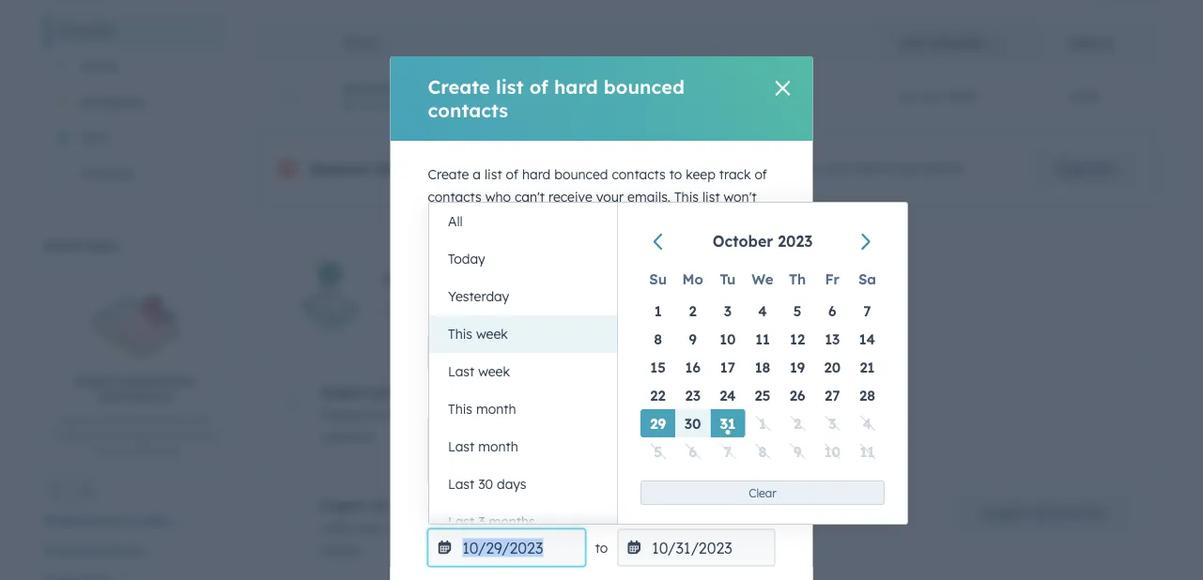 Task type: describe. For each thing, give the bounding box(es) containing it.
emails inside export unsubscribes and bounces export a list of contacts who have unsubscribed or bounced from your emails
[[146, 445, 180, 459]]

up
[[442, 270, 461, 289]]

17 menu item
[[711, 354, 746, 382]]

welcome email
[[343, 80, 444, 97]]

0 horizontal spatial 1
[[655, 303, 662, 320]]

that inside create a list of hard bounced contacts to keep track of contacts who can't receive your emails. this list won't include any contacts that have been unbounced.
[[560, 211, 585, 228]]

th
[[789, 271, 806, 288]]

19 menu item
[[780, 354, 815, 382]]

won't
[[724, 189, 757, 205]]

8 for bottommost 8 menu item
[[759, 444, 767, 461]]

—
[[478, 98, 488, 112]]

List name text field
[[428, 334, 776, 372]]

last week button
[[429, 354, 617, 391]]

open rate
[[1068, 37, 1132, 51]]

this month button
[[429, 391, 617, 429]]

tool.
[[741, 303, 768, 319]]

sa
[[859, 271, 877, 288]]

11 for right 11 menu item
[[860, 444, 875, 461]]

27 menu item
[[815, 382, 850, 410]]

remove the hubspot logo from your emails.
[[310, 160, 650, 179]]

18 menu item
[[746, 354, 780, 382]]

11 for 11 menu item to the left
[[756, 331, 770, 349]]

bounce for tools
[[86, 513, 135, 530]]

4 for the bottom 4 menu item
[[863, 415, 872, 433]]

1 vertical spatial 3 menu item
[[815, 410, 850, 438]]

bounces inside export unsubscribes and bounces export a list of contacts who have unsubscribed or bounced from your emails
[[124, 390, 173, 405]]

27
[[825, 387, 840, 405]]

1 vertical spatial 3
[[829, 415, 837, 433]]

last 3 months
[[448, 514, 535, 531]]

your left "hard"
[[372, 384, 402, 401]]

scheduled button
[[45, 85, 226, 121]]

month for last month
[[478, 439, 518, 456]]

tu
[[720, 271, 736, 288]]

have inside export unsubscribes and bounces export a list of contacts who have unsubscribed or bounced from your emails
[[54, 429, 79, 443]]

oct 20, 2023
[[899, 89, 976, 105]]

how
[[359, 520, 385, 537]]

complete the steps below to get the most from the email tool.
[[384, 303, 768, 319]]

1 vertical spatial 4 menu item
[[850, 410, 885, 438]]

opt- inside import an opt-out list learn how you can create a list of contacts that you can exclude from receiving emails.
[[393, 498, 421, 514]]

unbounced.
[[657, 211, 729, 228]]

0 vertical spatial tools
[[86, 238, 118, 255]]

12 menu item
[[780, 326, 815, 354]]

contacts up been
[[612, 166, 666, 183]]

include
[[458, 277, 511, 296]]

previous month image
[[649, 233, 670, 253]]

last updated button
[[876, 22, 1045, 63]]

10 for 10 menu item to the top
[[720, 331, 736, 349]]

your inside create a list of hard bounced contacts to keep track of contacts who can't receive your emails. this list won't include any contacts that have been unbounced.
[[596, 189, 624, 205]]

name
[[455, 311, 492, 327]]

import opt-out list
[[982, 505, 1104, 522]]

bounced inside create list of hard bounced contacts
[[604, 75, 685, 99]]

email bounce tools button
[[45, 509, 183, 535]]

of inside export unsubscribes and bounces export a list of contacts who have unsubscribed or bounced from your emails
[[126, 413, 137, 427]]

contacts inside create list of hard bounced contacts
[[428, 99, 508, 122]]

with
[[824, 161, 850, 178]]

months
[[489, 514, 535, 531]]

31
[[720, 415, 736, 433]]

contacts down 'can't'
[[502, 211, 556, 228]]

unknown user
[[445, 428, 525, 443]]

title
[[343, 37, 376, 51]]

13
[[825, 331, 840, 349]]

list name
[[428, 311, 492, 327]]

include
[[428, 211, 472, 228]]

archived button
[[45, 156, 226, 192]]

28 menu item
[[850, 382, 885, 410]]

1 vertical spatial 7 menu item
[[711, 438, 746, 467]]

email for email list tools
[[45, 543, 82, 560]]

0 vertical spatial 5 menu item
[[780, 297, 815, 326]]

the right get
[[588, 303, 608, 319]]

subscribers
[[415, 407, 485, 423]]

0 vertical spatial 9 menu item
[[676, 326, 711, 354]]

15
[[651, 359, 666, 377]]

29 menu item
[[641, 410, 676, 438]]

last month
[[448, 439, 518, 456]]

last for last week
[[448, 364, 475, 381]]

this inside create a list of hard bounced contacts to keep track of contacts who can't receive your emails. this list won't include any contacts that have been unbounced.
[[675, 189, 699, 205]]

today button
[[429, 241, 617, 279]]

upgrade
[[1058, 161, 1114, 178]]

5 for the bottommost 5 "menu item"
[[654, 444, 662, 461]]

0 vertical spatial emails.
[[596, 160, 650, 179]]

get
[[564, 303, 585, 319]]

0 horizontal spatial 8 menu item
[[641, 326, 676, 354]]

28
[[860, 387, 876, 405]]

have inside create a list of hard bounced contacts to keep track of contacts who can't receive your emails. this list won't include any contacts that have been unbounced.
[[589, 211, 619, 228]]

clear button
[[641, 482, 885, 506]]

email inside import your contacts create a list of subscribers to start sending marketing email to by importing your contacts.
[[658, 407, 692, 423]]

last for last 30 days
[[448, 477, 475, 493]]

1 horizontal spatial 1
[[759, 415, 767, 433]]

for
[[466, 270, 488, 289]]

create list of hard bounced contacts dialog
[[390, 56, 813, 581]]

email list tools
[[45, 543, 142, 560]]

0 vertical spatial 1 menu item
[[641, 297, 676, 326]]

fr
[[826, 271, 840, 288]]

email for email tools
[[45, 238, 82, 255]]

contacts inside import your contacts create a list of subscribers to start sending marketing email to by importing your contacts.
[[406, 384, 463, 401]]

0 vertical spatial 7
[[864, 303, 872, 320]]

last week
[[448, 364, 510, 381]]

sending
[[538, 407, 587, 423]]

week for this week
[[476, 327, 508, 343]]

contacts up the include at the top left of page
[[428, 189, 482, 205]]

1 vertical spatial 8 menu item
[[746, 438, 780, 467]]

next month image
[[856, 233, 877, 253]]

21
[[860, 359, 875, 377]]

30 menu item
[[676, 410, 711, 438]]

17
[[721, 359, 736, 377]]

been
[[622, 211, 653, 228]]

open rate button
[[1045, 22, 1158, 63]]

that inside import an opt-out list learn how you can create a list of contacts that you can exclude from receiving emails.
[[591, 520, 617, 537]]

1 horizontal spatial 11 menu item
[[850, 438, 885, 467]]

bounced inside export unsubscribes and bounces export a list of contacts who have unsubscribed or bounced from your emails
[[171, 429, 217, 443]]

include global bounces
[[458, 277, 623, 296]]

email up regular on the top left of page
[[407, 80, 444, 97]]

8 for the left 8 menu item
[[654, 331, 662, 349]]

0 horizontal spatial marketing
[[492, 270, 570, 289]]

emails. inside import an opt-out list learn how you can create a list of contacts that you can exclude from receiving emails.
[[320, 543, 364, 559]]

import for import your contacts
[[320, 384, 368, 401]]

last for last 3 months
[[448, 514, 475, 531]]

1 horizontal spatial 7 menu item
[[850, 297, 885, 326]]

email down tu
[[703, 303, 737, 319]]

previous image
[[52, 487, 63, 498]]

1 can from the left
[[415, 520, 438, 537]]

drafts button
[[45, 49, 226, 85]]

your down 26
[[795, 407, 823, 423]]

more
[[428, 234, 462, 250]]

1 horizontal spatial 9
[[794, 444, 802, 461]]

mo
[[683, 271, 704, 288]]

spam
[[656, 428, 688, 443]]

22 menu item
[[641, 382, 676, 410]]

who inside export unsubscribes and bounces export a list of contacts who have unsubscribed or bounced from your emails
[[189, 413, 211, 427]]

2 can from the left
[[647, 520, 669, 537]]

14 menu item
[[850, 326, 885, 354]]

by inside import your contacts create a list of subscribers to start sending marketing email to by importing your contacts.
[[712, 407, 727, 423]]

0 horizontal spatial 2 menu item
[[676, 297, 711, 326]]

last 30 days button
[[429, 467, 617, 504]]

2 for the leftmost 2 menu item
[[689, 303, 697, 320]]

0 horizontal spatial 6 menu item
[[676, 438, 711, 467]]

mailbox full
[[445, 459, 511, 473]]

1 horizontal spatial 6 menu item
[[815, 297, 850, 326]]

hubspot
[[405, 160, 471, 179]]

start
[[505, 407, 535, 423]]

the down mo
[[680, 303, 700, 319]]

receiving
[[757, 520, 813, 537]]

import your contacts create a list of subscribers to start sending marketing email to by importing your contacts.
[[320, 384, 823, 446]]

today
[[448, 251, 485, 268]]

24
[[720, 387, 736, 405]]

31 menu item
[[711, 410, 746, 438]]

this week
[[448, 327, 508, 343]]

12
[[790, 331, 805, 349]]

21 menu item
[[850, 354, 885, 382]]

drafts
[[80, 59, 119, 75]]

keep
[[686, 166, 716, 183]]

funky
[[629, 98, 661, 112]]

contacts inside import an opt-out list learn how you can create a list of contacts that you can exclude from receiving emails.
[[534, 520, 587, 537]]

|
[[388, 98, 390, 112]]

1 vertical spatial 5 menu item
[[641, 438, 676, 467]]

title button
[[320, 22, 876, 63]]

20 menu item
[[815, 354, 850, 382]]

email up complete the steps below to get the most from the email tool.
[[575, 270, 617, 289]]

emails inside all emails button
[[75, 23, 115, 39]]

archived
[[80, 166, 134, 182]]

1 horizontal spatial 3
[[724, 303, 732, 320]]

october 2023
[[713, 233, 813, 251]]

contacts inside export unsubscribes and bounces export a list of contacts who have unsubscribed or bounced from your emails
[[140, 413, 186, 427]]

hard bounce reasons
[[428, 393, 566, 410]]

3 inside button
[[478, 514, 485, 531]]

email left the —
[[437, 98, 466, 112]]

list inside create list of hard bounced contacts
[[496, 75, 524, 99]]

all emails button
[[45, 14, 226, 49]]

from down su
[[647, 303, 676, 319]]

14
[[860, 331, 876, 349]]

all for all emails
[[56, 23, 71, 39]]

1 vertical spatial 2 menu item
[[780, 410, 815, 438]]

track
[[720, 166, 751, 183]]

email list tools button
[[45, 539, 155, 565]]

full
[[493, 459, 511, 473]]

upgrade link
[[1034, 151, 1138, 188]]

close image
[[776, 81, 791, 96]]

from inside import an opt-out list learn how you can create a list of contacts that you can exclude from receiving emails.
[[724, 520, 753, 537]]

0 horizontal spatial by
[[613, 98, 626, 112]]



Task type: locate. For each thing, give the bounding box(es) containing it.
10 up 17 menu item
[[720, 331, 736, 349]]

1 horizontal spatial marketing
[[591, 407, 654, 423]]

1 horizontal spatial 2023
[[947, 89, 976, 105]]

3 menu item down 27
[[815, 410, 850, 438]]

this for this month
[[448, 402, 473, 418]]

premium
[[711, 161, 766, 178]]

18
[[755, 359, 771, 377]]

23 menu item
[[676, 382, 711, 410]]

list inside import your contacts create a list of subscribers to start sending marketing email to by importing your contacts.
[[377, 407, 395, 423]]

close image
[[698, 432, 705, 439]]

this week button
[[429, 316, 617, 354]]

26 menu item
[[780, 382, 815, 410]]

1 horizontal spatial 9 menu item
[[780, 438, 815, 467]]

1 vertical spatial 4
[[863, 415, 872, 433]]

contacts.
[[320, 429, 377, 446]]

1 horizontal spatial bounce
[[464, 393, 512, 410]]

hard down title 'button'
[[554, 75, 598, 99]]

a
[[473, 166, 481, 183], [365, 407, 374, 423], [98, 413, 105, 427], [484, 520, 492, 537]]

create
[[428, 75, 490, 99], [428, 166, 469, 183], [320, 407, 362, 423]]

the
[[376, 160, 400, 179], [447, 303, 467, 319], [588, 303, 608, 319], [680, 303, 700, 319]]

the right remove
[[376, 160, 400, 179]]

bounce inside popup button
[[86, 513, 135, 530]]

11 down 28
[[860, 444, 875, 461]]

1 horizontal spatial 30
[[685, 415, 702, 433]]

by
[[613, 98, 626, 112], [712, 407, 727, 423]]

email
[[407, 80, 444, 97], [45, 238, 82, 255], [45, 513, 82, 530], [45, 543, 82, 560]]

create
[[441, 520, 480, 537]]

bounced inside create a list of hard bounced contacts to keep track of contacts who can't receive your emails. this list won't include any contacts that have been unbounced.
[[555, 166, 608, 183]]

23
[[685, 387, 701, 405]]

1 vertical spatial tools
[[139, 513, 171, 530]]

who down unsubscribes
[[189, 413, 211, 427]]

welcome email link
[[343, 80, 444, 97]]

1 vertical spatial 11
[[860, 444, 875, 461]]

2023 right 20,
[[947, 89, 976, 105]]

1 horizontal spatial out
[[1060, 505, 1081, 522]]

a inside create a list of hard bounced contacts to keep track of contacts who can't receive your emails. this list won't include any contacts that have been unbounced.
[[473, 166, 481, 183]]

5
[[794, 303, 802, 320], [654, 444, 662, 461]]

out inside button
[[1060, 505, 1081, 522]]

out inside import an opt-out list learn how you can create a list of contacts that you can exclude from receiving emails.
[[421, 498, 442, 514]]

who inside create a list of hard bounced contacts to keep track of contacts who can't receive your emails. this list won't include any contacts that have been unbounced.
[[485, 189, 511, 205]]

email inside popup button
[[45, 513, 82, 530]]

updated
[[499, 98, 545, 112]]

bounce
[[464, 393, 512, 410], [86, 513, 135, 530]]

6 for left 6 menu item
[[689, 444, 697, 461]]

list
[[428, 311, 451, 327]]

create up contacts.
[[320, 407, 362, 423]]

unlock premium features with crm suite starter.
[[665, 161, 966, 178]]

4 menu item down we on the right top of page
[[746, 297, 780, 326]]

0 vertical spatial 8 menu item
[[641, 326, 676, 354]]

create left logo
[[428, 166, 469, 183]]

from right 'exclude'
[[724, 520, 753, 537]]

2 you from the left
[[620, 520, 643, 537]]

email down email bounce tools
[[45, 543, 82, 560]]

10 menu item
[[711, 326, 746, 354], [815, 438, 850, 467]]

a right create
[[484, 520, 492, 537]]

2 for bottom 2 menu item
[[794, 415, 802, 433]]

this down steps
[[448, 327, 473, 343]]

2 menu item down mo
[[676, 297, 711, 326]]

all for all
[[448, 214, 463, 230]]

0 horizontal spatial 5
[[654, 444, 662, 461]]

2 vertical spatial this
[[448, 402, 473, 418]]

your down unsubscribed
[[119, 445, 143, 459]]

1 vertical spatial 30
[[478, 477, 493, 493]]

create for create list of hard bounced contacts
[[428, 75, 490, 99]]

steps
[[471, 303, 504, 319]]

0 vertical spatial marketing
[[492, 270, 570, 289]]

all up drafts button
[[56, 23, 71, 39]]

10 for the bottom 10 menu item
[[825, 444, 841, 461]]

time
[[428, 506, 460, 522]]

1 vertical spatial 1 menu item
[[746, 410, 780, 438]]

of inside create list of hard bounced contacts
[[530, 75, 549, 99]]

email down archived
[[45, 238, 82, 255]]

4 menu item
[[746, 297, 780, 326], [850, 410, 885, 438]]

learn left how
[[320, 520, 356, 537]]

next image
[[80, 487, 91, 498]]

0 vertical spatial 4
[[758, 303, 767, 320]]

bounced right or at the bottom of the page
[[171, 429, 217, 443]]

bounced
[[604, 75, 685, 99], [555, 166, 608, 183], [171, 429, 217, 443]]

unlock
[[665, 161, 707, 178]]

9 menu item
[[676, 326, 711, 354], [780, 438, 815, 467]]

Time text field
[[428, 529, 586, 567]]

1 vertical spatial create
[[428, 166, 469, 183]]

last down mailbox
[[448, 477, 475, 493]]

of inside import an opt-out list learn how you can create a list of contacts that you can exclude from receiving emails.
[[517, 520, 530, 537]]

export
[[75, 374, 115, 389], [59, 413, 95, 427]]

1 horizontal spatial 8 menu item
[[746, 438, 780, 467]]

8 menu item up 15
[[641, 326, 676, 354]]

8 menu item down importing
[[746, 438, 780, 467]]

bounce up email list tools popup button
[[86, 513, 135, 530]]

1 horizontal spatial learn
[[732, 211, 770, 228]]

this for this week
[[448, 327, 473, 343]]

crm
[[854, 161, 883, 178]]

all button
[[429, 203, 617, 241]]

email tools
[[45, 238, 118, 255]]

26
[[790, 387, 806, 405]]

tools inside email bounce tools popup button
[[139, 513, 171, 530]]

0 horizontal spatial 2
[[689, 303, 697, 320]]

1 horizontal spatial 2 menu item
[[780, 410, 815, 438]]

you right how
[[388, 520, 411, 537]]

from down unsubscribed
[[90, 445, 116, 459]]

town
[[664, 98, 691, 112]]

3 menu item
[[711, 297, 746, 326], [815, 410, 850, 438]]

0 vertical spatial week
[[476, 327, 508, 343]]

month inside the last month button
[[478, 439, 518, 456]]

from inside export unsubscribes and bounces export a list of contacts who have unsubscribed or bounced from your emails
[[90, 445, 116, 459]]

9 up 16
[[689, 331, 697, 349]]

1 down 25
[[759, 415, 767, 433]]

all
[[56, 23, 71, 39], [448, 214, 463, 230]]

1 horizontal spatial 4
[[863, 415, 872, 433]]

create a list of hard bounced contacts to keep track of contacts who can't receive your emails. this list won't include any contacts that have been unbounced.
[[428, 166, 768, 228]]

0 vertical spatial 6 menu item
[[815, 297, 850, 326]]

0 vertical spatial 1
[[655, 303, 662, 320]]

13 menu item
[[815, 326, 850, 354]]

6 for rightmost 6 menu item
[[829, 303, 837, 320]]

0 vertical spatial this
[[675, 189, 699, 205]]

0 horizontal spatial opt-
[[393, 498, 421, 514]]

1 vertical spatial this
[[448, 327, 473, 343]]

list inside popup button
[[86, 543, 106, 560]]

0 horizontal spatial 3 menu item
[[711, 297, 746, 326]]

0 vertical spatial create
[[428, 75, 490, 99]]

0 horizontal spatial all
[[56, 23, 71, 39]]

8 down importing
[[759, 444, 767, 461]]

link opens in a new window image
[[465, 233, 478, 255]]

emails. inside create a list of hard bounced contacts to keep track of contacts who can't receive your emails. this list won't include any contacts that have been unbounced.
[[628, 189, 671, 205]]

5 menu item
[[780, 297, 815, 326], [641, 438, 676, 467]]

logo
[[476, 160, 510, 179]]

20,
[[925, 89, 943, 105]]

tools down archived
[[86, 238, 118, 255]]

0 horizontal spatial have
[[54, 429, 79, 443]]

the left steps
[[447, 303, 467, 319]]

3 down the 27 menu item
[[829, 415, 837, 433]]

opt- inside button
[[1033, 505, 1060, 522]]

0 horizontal spatial bounces
[[124, 390, 173, 405]]

5 menu item up 12
[[780, 297, 815, 326]]

Time text field
[[618, 529, 776, 567]]

4
[[758, 303, 767, 320], [863, 415, 872, 433]]

by down 24
[[712, 407, 727, 423]]

9 up clear button
[[794, 444, 802, 461]]

email for email bounce tools
[[45, 513, 82, 530]]

2
[[689, 303, 697, 320], [794, 415, 802, 433]]

contacts
[[428, 99, 508, 122], [612, 166, 666, 183], [428, 189, 482, 205], [502, 211, 556, 228], [406, 384, 463, 401], [140, 413, 186, 427], [534, 520, 587, 537]]

marketing inside import your contacts create a list of subscribers to start sending marketing email to by importing your contacts.
[[591, 407, 654, 423]]

0 vertical spatial that
[[560, 211, 585, 228]]

1 menu item down su
[[641, 297, 676, 326]]

25
[[755, 387, 771, 405]]

that down 'receive'
[[560, 211, 585, 228]]

0 vertical spatial emails
[[75, 23, 115, 39]]

1 vertical spatial 1
[[759, 415, 767, 433]]

0 vertical spatial 9
[[689, 331, 697, 349]]

can't
[[515, 189, 545, 205]]

last down last 30 days
[[448, 514, 475, 531]]

2 vertical spatial create
[[320, 407, 362, 423]]

1 vertical spatial 5
[[654, 444, 662, 461]]

0 horizontal spatial 9
[[689, 331, 697, 349]]

1 vertical spatial emails
[[146, 445, 180, 459]]

email up spam
[[658, 407, 692, 423]]

reasons
[[516, 393, 566, 410]]

sent up archived
[[80, 130, 108, 147]]

list inside export unsubscribes and bounces export a list of contacts who have unsubscribed or bounced from your emails
[[108, 413, 123, 427]]

1 vertical spatial bounce
[[86, 513, 135, 530]]

0 horizontal spatial that
[[560, 211, 585, 228]]

0 vertical spatial 11 menu item
[[746, 326, 780, 354]]

1 vertical spatial marketing
[[591, 407, 654, 423]]

week for last week
[[478, 364, 510, 381]]

sent for sent | regular email
[[361, 98, 385, 112]]

1 you from the left
[[388, 520, 411, 537]]

0 horizontal spatial learn
[[320, 520, 356, 537]]

remove
[[310, 160, 371, 179]]

0 horizontal spatial 2023
[[778, 233, 813, 251]]

4 down we on the right top of page
[[758, 303, 767, 320]]

2 menu item down 26
[[780, 410, 815, 438]]

last left updated
[[899, 37, 927, 51]]

0 vertical spatial export
[[75, 374, 115, 389]]

1 vertical spatial week
[[478, 364, 510, 381]]

8 up 15 menu item
[[654, 331, 662, 349]]

0 vertical spatial by
[[613, 98, 626, 112]]

email bounce tools
[[45, 513, 171, 530]]

learn more
[[428, 211, 770, 250]]

user
[[501, 428, 525, 443]]

export up the and
[[75, 374, 115, 389]]

of inside import your contacts create a list of subscribers to start sending marketing email to by importing your contacts.
[[398, 407, 411, 423]]

— updated 10/20/2023 by funky town
[[475, 98, 691, 112]]

contacts down last 30 days button
[[534, 520, 587, 537]]

emails down or at the bottom of the page
[[146, 445, 180, 459]]

bounces inside create list of hard bounced contacts dialog
[[563, 277, 623, 296]]

1 vertical spatial 2023
[[778, 233, 813, 251]]

10 menu item up 17
[[711, 326, 746, 354]]

contacts up remove the hubspot logo from your emails.
[[428, 99, 508, 122]]

11 menu item
[[746, 326, 780, 354], [850, 438, 885, 467]]

0 horizontal spatial 4
[[758, 303, 767, 320]]

1 vertical spatial by
[[712, 407, 727, 423]]

you left 'exclude'
[[620, 520, 643, 537]]

last for last updated
[[899, 37, 927, 51]]

this up unbounced.
[[675, 189, 699, 205]]

import an opt-out list learn how you can create a list of contacts that you can exclude from receiving emails.
[[320, 498, 813, 559]]

6 up the 13
[[829, 303, 837, 320]]

bounced up 'receive'
[[555, 166, 608, 183]]

4 menu item down 28
[[850, 410, 885, 438]]

0 horizontal spatial 6
[[689, 444, 697, 461]]

1 menu item
[[641, 297, 676, 326], [746, 410, 780, 438]]

learn inside the learn more
[[732, 211, 770, 228]]

1 horizontal spatial bounces
[[563, 277, 623, 296]]

2023 up th
[[778, 233, 813, 251]]

1 horizontal spatial sent
[[361, 98, 385, 112]]

export unsubscribes and bounces export a list of contacts who have unsubscribed or bounced from your emails
[[54, 374, 217, 459]]

2 down 26
[[794, 415, 802, 433]]

2 vertical spatial 3
[[478, 514, 485, 531]]

1 vertical spatial bounces
[[124, 390, 173, 405]]

0 horizontal spatial 4 menu item
[[746, 297, 780, 326]]

importing
[[731, 407, 792, 423]]

7 menu item down 31
[[711, 438, 746, 467]]

from up 'can't'
[[514, 160, 551, 179]]

import inside import an opt-out list learn how you can create a list of contacts that you can exclude from receiving emails.
[[320, 498, 368, 514]]

have
[[589, 211, 619, 228], [54, 429, 79, 443]]

this up unknown
[[448, 402, 473, 418]]

create inside create list of hard bounced contacts
[[428, 75, 490, 99]]

0 horizontal spatial can
[[415, 520, 438, 537]]

15 menu item
[[641, 354, 676, 382]]

all emails
[[56, 23, 115, 39]]

this month
[[448, 402, 516, 418]]

1 vertical spatial 9
[[794, 444, 802, 461]]

can left 'exclude'
[[647, 520, 669, 537]]

hard inside create list of hard bounced contacts
[[554, 75, 598, 99]]

9 menu item up 16
[[676, 326, 711, 354]]

sent for sent
[[80, 130, 108, 147]]

1 vertical spatial 9 menu item
[[780, 438, 815, 467]]

hard
[[428, 393, 460, 410]]

7 menu item
[[850, 297, 885, 326], [711, 438, 746, 467]]

11
[[756, 331, 770, 349], [860, 444, 875, 461]]

16 menu item
[[676, 354, 711, 382]]

other
[[631, 459, 664, 473]]

3 menu item down tu
[[711, 297, 746, 326]]

of
[[530, 75, 549, 99], [506, 166, 519, 183], [755, 166, 768, 183], [398, 407, 411, 423], [126, 413, 137, 427], [517, 520, 530, 537]]

who up "any" on the top of the page
[[485, 189, 511, 205]]

bounced down title 'button'
[[604, 75, 685, 99]]

contacts up or at the bottom of the page
[[140, 413, 186, 427]]

to inside create a list of hard bounced contacts to keep track of contacts who can't receive your emails. this list won't include any contacts that have been unbounced.
[[670, 166, 682, 183]]

tools for list
[[110, 543, 142, 560]]

bounce inside dialog
[[464, 393, 512, 410]]

hard inside create a list of hard bounced contacts to keep track of contacts who can't receive your emails. this list won't include any contacts that have been unbounced.
[[522, 166, 551, 183]]

create inside create a list of hard bounced contacts to keep track of contacts who can't receive your emails. this list won't include any contacts that have been unbounced.
[[428, 166, 469, 183]]

0 vertical spatial 7 menu item
[[850, 297, 885, 326]]

6 menu item
[[815, 297, 850, 326], [676, 438, 711, 467]]

emails up drafts
[[75, 23, 115, 39]]

updated
[[931, 37, 984, 51]]

0 vertical spatial have
[[589, 211, 619, 228]]

your up been
[[596, 189, 624, 205]]

your up 'receive'
[[556, 160, 591, 179]]

1 horizontal spatial hard
[[554, 75, 598, 99]]

25 menu item
[[746, 382, 780, 410]]

a inside import your contacts create a list of subscribers to start sending marketing email to by importing your contacts.
[[365, 407, 374, 423]]

0 horizontal spatial emails
[[75, 23, 115, 39]]

2 menu item
[[676, 297, 711, 326], [780, 410, 815, 438]]

24 menu item
[[711, 382, 746, 410]]

0 vertical spatial 5
[[794, 303, 802, 320]]

bounces down unsubscribes
[[124, 390, 173, 405]]

scheduled
[[80, 94, 144, 111]]

1 menu item down 25
[[746, 410, 780, 438]]

tools for bounce
[[139, 513, 171, 530]]

out
[[421, 498, 442, 514], [1060, 505, 1081, 522]]

a right hubspot
[[473, 166, 481, 183]]

month up the full at left bottom
[[478, 439, 518, 456]]

sent | regular email
[[361, 98, 466, 112]]

create for create a list of hard bounced contacts to keep track of contacts who can't receive your emails. this list won't include any contacts that have been unbounced.
[[428, 166, 469, 183]]

0 horizontal spatial 10
[[720, 331, 736, 349]]

0 vertical spatial 2
[[689, 303, 697, 320]]

unknown
[[445, 428, 498, 443]]

1 vertical spatial 10 menu item
[[815, 438, 850, 467]]

and
[[97, 390, 120, 405]]

5 up 12 menu item
[[794, 303, 802, 320]]

sent left |
[[361, 98, 385, 112]]

0 horizontal spatial 11
[[756, 331, 770, 349]]

7 menu item up 14
[[850, 297, 885, 326]]

1 vertical spatial export
[[59, 413, 95, 427]]

a inside export unsubscribes and bounces export a list of contacts who have unsubscribed or bounced from your emails
[[98, 413, 105, 427]]

welcome
[[343, 80, 403, 97]]

this
[[675, 189, 699, 205], [448, 327, 473, 343], [448, 402, 473, 418]]

contacts up subscribers
[[406, 384, 463, 401]]

6 down the 30 menu item
[[689, 444, 697, 461]]

3 left the months
[[478, 514, 485, 531]]

create inside import your contacts create a list of subscribers to start sending marketing email to by importing your contacts.
[[320, 407, 362, 423]]

week down steps
[[476, 327, 508, 343]]

0 vertical spatial 10 menu item
[[711, 326, 746, 354]]

email inside popup button
[[45, 543, 82, 560]]

1 vertical spatial 10
[[825, 444, 841, 461]]

10/20/2023
[[549, 98, 610, 112]]

import for import an opt-out list
[[320, 498, 368, 514]]

11 menu item up 18
[[746, 326, 780, 354]]

bounces up complete the steps below to get the most from the email tool.
[[563, 277, 623, 296]]

bounce down last week
[[464, 393, 512, 410]]

import inside button
[[982, 505, 1029, 522]]

1 vertical spatial 6 menu item
[[676, 438, 711, 467]]

11 up 18
[[756, 331, 770, 349]]

all up more
[[448, 214, 463, 230]]

0 vertical spatial 3 menu item
[[711, 297, 746, 326]]

1 horizontal spatial 8
[[759, 444, 767, 461]]

1 vertical spatial emails.
[[628, 189, 671, 205]]

unsubscribed
[[83, 429, 153, 443]]

30 inside menu item
[[685, 415, 702, 433]]

1 horizontal spatial 3 menu item
[[815, 410, 850, 438]]

5 for topmost 5 "menu item"
[[794, 303, 802, 320]]

5 down spam
[[654, 444, 662, 461]]

0 horizontal spatial 11 menu item
[[746, 326, 780, 354]]

month for this month
[[476, 402, 516, 418]]

who
[[485, 189, 511, 205], [189, 413, 211, 427]]

1 vertical spatial 7
[[724, 444, 732, 461]]

bounce for reasons
[[464, 393, 512, 410]]

tools down email bounce tools popup button
[[110, 543, 142, 560]]

yesterday
[[448, 289, 510, 305]]

month up unknown user
[[476, 402, 516, 418]]

unsubscribes
[[118, 374, 196, 389]]

0 vertical spatial all
[[56, 23, 71, 39]]

list inside button
[[1085, 505, 1104, 522]]

month inside this month button
[[476, 402, 516, 418]]

3 left tool.
[[724, 303, 732, 320]]

import inside import your contacts create a list of subscribers to start sending marketing email to by importing your contacts.
[[320, 384, 368, 401]]

4 for left 4 menu item
[[758, 303, 767, 320]]

0 horizontal spatial who
[[189, 413, 211, 427]]

0 horizontal spatial 3
[[478, 514, 485, 531]]

your inside export unsubscribes and bounces export a list of contacts who have unsubscribed or bounced from your emails
[[119, 445, 143, 459]]

1 right most
[[655, 303, 662, 320]]

set
[[415, 270, 437, 289]]

a inside import an opt-out list learn how you can create a list of contacts that you can exclude from receiving emails.
[[484, 520, 492, 537]]

0 horizontal spatial you
[[388, 520, 411, 537]]

below
[[508, 303, 544, 319]]

last up "hard"
[[448, 364, 475, 381]]

8 menu item
[[641, 326, 676, 354], [746, 438, 780, 467]]

0 vertical spatial 3
[[724, 303, 732, 320]]

sent inside sent button
[[80, 130, 108, 147]]

30 inside button
[[478, 477, 493, 493]]

1 horizontal spatial 5
[[794, 303, 802, 320]]

last updated
[[899, 37, 984, 51]]

11 menu item down 28
[[850, 438, 885, 467]]

1 vertical spatial all
[[448, 214, 463, 230]]

a up unsubscribed
[[98, 413, 105, 427]]

8
[[654, 331, 662, 349], [759, 444, 767, 461]]

Search for emails search field
[[256, 0, 495, 2]]

tools inside email list tools popup button
[[110, 543, 142, 560]]

1 horizontal spatial who
[[485, 189, 511, 205]]

1 vertical spatial hard
[[522, 166, 551, 183]]

have left been
[[589, 211, 619, 228]]

have left unsubscribed
[[54, 429, 79, 443]]

learn inside import an opt-out list learn how you can create a list of contacts that you can exclude from receiving emails.
[[320, 520, 356, 537]]

last for last month
[[448, 439, 475, 456]]

exclude
[[673, 520, 720, 537]]

we
[[752, 271, 774, 288]]

learn more link
[[428, 211, 770, 255]]



Task type: vqa. For each thing, say whether or not it's contained in the screenshot.
right All
yes



